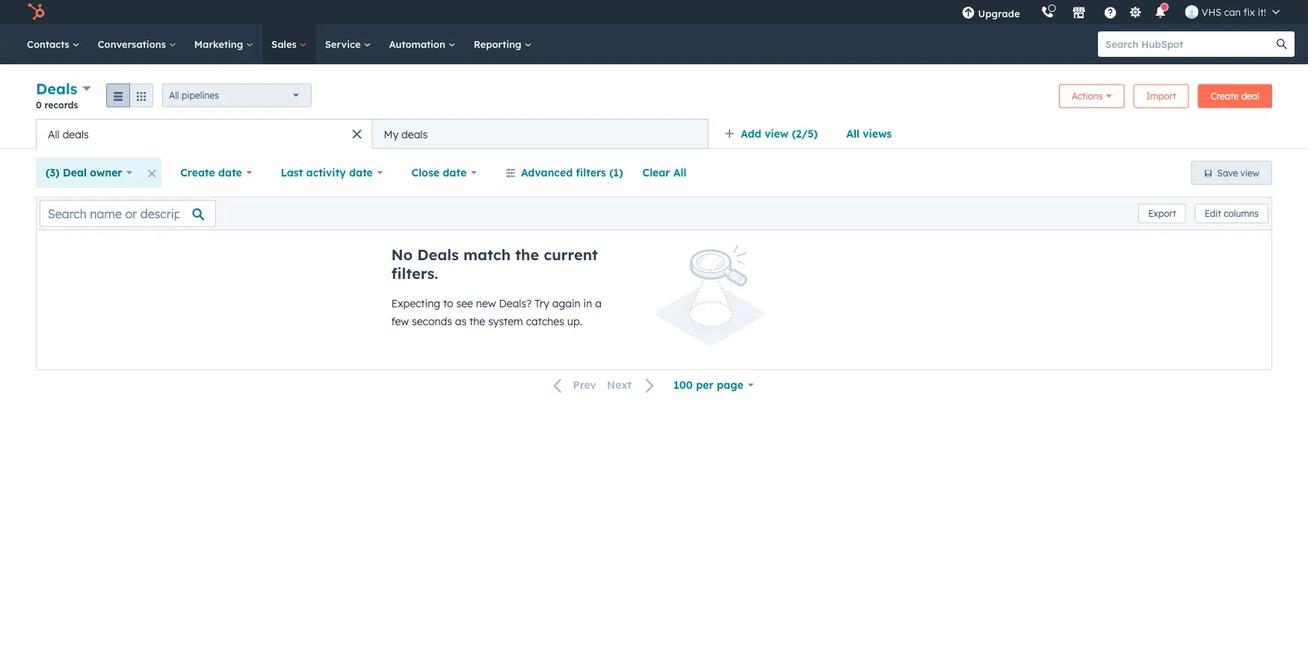 Task type: vqa. For each thing, say whether or not it's contained in the screenshot.
Close date popup button
yes



Task type: locate. For each thing, give the bounding box(es) containing it.
create for create deal
[[1211, 90, 1240, 102]]

create
[[1211, 90, 1240, 102], [180, 166, 215, 179]]

1 vertical spatial create
[[180, 166, 215, 179]]

all views
[[847, 127, 892, 140]]

automation link
[[380, 24, 465, 64]]

menu item
[[1031, 0, 1034, 24]]

pipelines
[[182, 90, 219, 101]]

all deals button
[[36, 119, 372, 149]]

advanced filters (1)
[[521, 166, 623, 179]]

(3)
[[46, 166, 60, 179]]

export button
[[1139, 204, 1187, 223]]

next button
[[602, 376, 664, 395]]

0 horizontal spatial deals
[[63, 128, 89, 141]]

1 deals from the left
[[63, 128, 89, 141]]

service link
[[316, 24, 380, 64]]

prev
[[573, 379, 597, 392]]

2 horizontal spatial date
[[443, 166, 467, 179]]

expecting to see new deals? try again in a few seconds as the system catches up.
[[392, 297, 602, 328]]

create deal button
[[1199, 84, 1273, 108]]

(1)
[[610, 166, 623, 179]]

0 vertical spatial the
[[515, 245, 539, 264]]

view inside button
[[1241, 167, 1260, 178]]

1 vertical spatial view
[[1241, 167, 1260, 178]]

date
[[218, 166, 242, 179], [349, 166, 373, 179], [443, 166, 467, 179]]

try
[[535, 297, 550, 310]]

to
[[443, 297, 454, 310]]

clear all
[[643, 166, 687, 179]]

import button
[[1134, 84, 1190, 108]]

last activity date
[[281, 166, 373, 179]]

deals down records
[[63, 128, 89, 141]]

clear all button
[[633, 158, 697, 188]]

1 vertical spatial deals
[[418, 245, 459, 264]]

the inside expecting to see new deals? try again in a few seconds as the system catches up.
[[470, 315, 486, 328]]

calling icon button
[[1036, 2, 1061, 22]]

all inside popup button
[[169, 90, 179, 101]]

Search HubSpot search field
[[1099, 31, 1282, 57]]

no deals match the current filters.
[[392, 245, 598, 283]]

2 date from the left
[[349, 166, 373, 179]]

last activity date button
[[271, 158, 393, 188]]

0 horizontal spatial view
[[765, 127, 789, 140]]

3 date from the left
[[443, 166, 467, 179]]

edit columns
[[1205, 208, 1260, 219]]

advanced
[[521, 166, 573, 179]]

create inside create deal button
[[1211, 90, 1240, 102]]

vhs can fix it! button
[[1177, 0, 1289, 24]]

group
[[106, 83, 153, 107]]

1 horizontal spatial view
[[1241, 167, 1260, 178]]

1 horizontal spatial the
[[515, 245, 539, 264]]

all
[[169, 90, 179, 101], [847, 127, 860, 140], [48, 128, 60, 141], [674, 166, 687, 179]]

create date button
[[171, 158, 262, 188]]

activity
[[306, 166, 346, 179]]

search image
[[1277, 39, 1288, 49]]

1 vertical spatial the
[[470, 315, 486, 328]]

close date button
[[402, 158, 487, 188]]

create down all deals button
[[180, 166, 215, 179]]

0 horizontal spatial create
[[180, 166, 215, 179]]

date down all deals button
[[218, 166, 242, 179]]

1 horizontal spatial deals
[[418, 245, 459, 264]]

(2/5)
[[792, 127, 818, 140]]

date right close
[[443, 166, 467, 179]]

all deals
[[48, 128, 89, 141]]

up.
[[568, 315, 583, 328]]

seconds
[[412, 315, 452, 328]]

save view
[[1218, 167, 1260, 178]]

the right match
[[515, 245, 539, 264]]

create left the deal
[[1211, 90, 1240, 102]]

view
[[765, 127, 789, 140], [1241, 167, 1260, 178]]

upgrade
[[979, 7, 1021, 19]]

create inside create date popup button
[[180, 166, 215, 179]]

deals right the my
[[402, 128, 428, 141]]

edit columns button
[[1196, 204, 1269, 223]]

notifications image
[[1154, 7, 1168, 20]]

all pipelines
[[169, 90, 219, 101]]

filters
[[576, 166, 607, 179]]

edit
[[1205, 208, 1222, 219]]

no
[[392, 245, 413, 264]]

catches
[[526, 315, 565, 328]]

again
[[553, 297, 581, 310]]

save view button
[[1192, 161, 1273, 185]]

few
[[392, 315, 409, 328]]

view right add
[[765, 127, 789, 140]]

date for close date
[[443, 166, 467, 179]]

date right activity
[[349, 166, 373, 179]]

menu
[[952, 0, 1291, 24]]

Search name or description search field
[[40, 200, 216, 227]]

view for save
[[1241, 167, 1260, 178]]

deals right no
[[418, 245, 459, 264]]

page
[[717, 378, 744, 392]]

view inside 'popup button'
[[765, 127, 789, 140]]

system
[[488, 315, 523, 328]]

sales
[[272, 38, 300, 50]]

settings image
[[1129, 6, 1143, 20]]

1 horizontal spatial date
[[349, 166, 373, 179]]

deals
[[63, 128, 89, 141], [402, 128, 428, 141]]

fix
[[1244, 6, 1256, 18]]

marketing
[[194, 38, 246, 50]]

see
[[457, 297, 473, 310]]

deals inside 'button'
[[402, 128, 428, 141]]

all for all pipelines
[[169, 90, 179, 101]]

the
[[515, 245, 539, 264], [470, 315, 486, 328]]

0 horizontal spatial the
[[470, 315, 486, 328]]

2 deals from the left
[[402, 128, 428, 141]]

prev button
[[545, 376, 602, 395]]

all left pipelines
[[169, 90, 179, 101]]

1 horizontal spatial create
[[1211, 90, 1240, 102]]

0 vertical spatial view
[[765, 127, 789, 140]]

1 horizontal spatial deals
[[402, 128, 428, 141]]

deal
[[63, 166, 87, 179]]

1 date from the left
[[218, 166, 242, 179]]

view right the save
[[1241, 167, 1260, 178]]

0 horizontal spatial deals
[[36, 79, 77, 98]]

columns
[[1224, 208, 1260, 219]]

date inside popup button
[[349, 166, 373, 179]]

views
[[863, 127, 892, 140]]

my deals button
[[372, 119, 709, 149]]

(3) deal owner
[[46, 166, 122, 179]]

the right as
[[470, 315, 486, 328]]

create for create date
[[180, 166, 215, 179]]

deals banner
[[36, 78, 1273, 119]]

deals inside button
[[63, 128, 89, 141]]

deals up 0 records
[[36, 79, 77, 98]]

upgrade image
[[962, 7, 976, 20]]

0 vertical spatial create
[[1211, 90, 1240, 102]]

all down 0 records
[[48, 128, 60, 141]]

0 vertical spatial deals
[[36, 79, 77, 98]]

all left views
[[847, 127, 860, 140]]

0 horizontal spatial date
[[218, 166, 242, 179]]

reporting
[[474, 38, 525, 50]]



Task type: describe. For each thing, give the bounding box(es) containing it.
settings link
[[1127, 4, 1146, 20]]

clear
[[643, 166, 671, 179]]

service
[[325, 38, 364, 50]]

actions
[[1072, 90, 1104, 102]]

marketplaces image
[[1073, 7, 1086, 20]]

all for all views
[[847, 127, 860, 140]]

deals inside popup button
[[36, 79, 77, 98]]

add view (2/5) button
[[715, 119, 837, 149]]

sales link
[[263, 24, 316, 64]]

all right "clear"
[[674, 166, 687, 179]]

hubspot image
[[27, 3, 45, 21]]

view for add
[[765, 127, 789, 140]]

date for create date
[[218, 166, 242, 179]]

marketplaces button
[[1064, 0, 1095, 24]]

the inside 'no deals match the current filters.'
[[515, 245, 539, 264]]

as
[[455, 315, 467, 328]]

it!
[[1259, 6, 1267, 18]]

advanced filters (1) button
[[496, 158, 633, 188]]

(3) deal owner button
[[36, 158, 142, 188]]

import
[[1147, 90, 1177, 102]]

add view (2/5)
[[741, 127, 818, 140]]

deals?
[[499, 297, 532, 310]]

pagination navigation
[[545, 375, 664, 395]]

can
[[1225, 6, 1242, 18]]

deals for all deals
[[63, 128, 89, 141]]

calling icon image
[[1042, 6, 1055, 19]]

vhs can fix it!
[[1202, 6, 1267, 18]]

create date
[[180, 166, 242, 179]]

contacts link
[[18, 24, 89, 64]]

save
[[1218, 167, 1239, 178]]

group inside deals banner
[[106, 83, 153, 107]]

deals inside 'no deals match the current filters.'
[[418, 245, 459, 264]]

hubspot link
[[18, 3, 56, 21]]

conversations link
[[89, 24, 185, 64]]

actions button
[[1060, 84, 1125, 108]]

a
[[595, 297, 602, 310]]

all views link
[[837, 119, 902, 149]]

close date
[[412, 166, 467, 179]]

conversations
[[98, 38, 169, 50]]

add
[[741, 127, 762, 140]]

records
[[45, 99, 78, 110]]

current
[[544, 245, 598, 264]]

all pipelines button
[[162, 83, 312, 107]]

help image
[[1104, 7, 1118, 20]]

last
[[281, 166, 303, 179]]

reporting link
[[465, 24, 541, 64]]

match
[[464, 245, 511, 264]]

automation
[[389, 38, 449, 50]]

100 per page button
[[664, 370, 764, 400]]

100 per page
[[674, 378, 744, 392]]

notifications button
[[1148, 0, 1174, 24]]

deal
[[1242, 90, 1260, 102]]

filters.
[[392, 264, 438, 283]]

my
[[384, 128, 399, 141]]

export
[[1149, 208, 1177, 219]]

in
[[584, 297, 593, 310]]

create deal
[[1211, 90, 1260, 102]]

deals for my deals
[[402, 128, 428, 141]]

search button
[[1270, 31, 1295, 57]]

next
[[607, 379, 632, 392]]

0
[[36, 99, 42, 110]]

all for all deals
[[48, 128, 60, 141]]

marketing link
[[185, 24, 263, 64]]

terry turtle image
[[1186, 5, 1199, 19]]

0 records
[[36, 99, 78, 110]]

expecting
[[392, 297, 441, 310]]

menu containing vhs can fix it!
[[952, 0, 1291, 24]]

close
[[412, 166, 440, 179]]

help button
[[1098, 0, 1124, 24]]

new
[[476, 297, 496, 310]]

my deals
[[384, 128, 428, 141]]

100
[[674, 378, 693, 392]]



